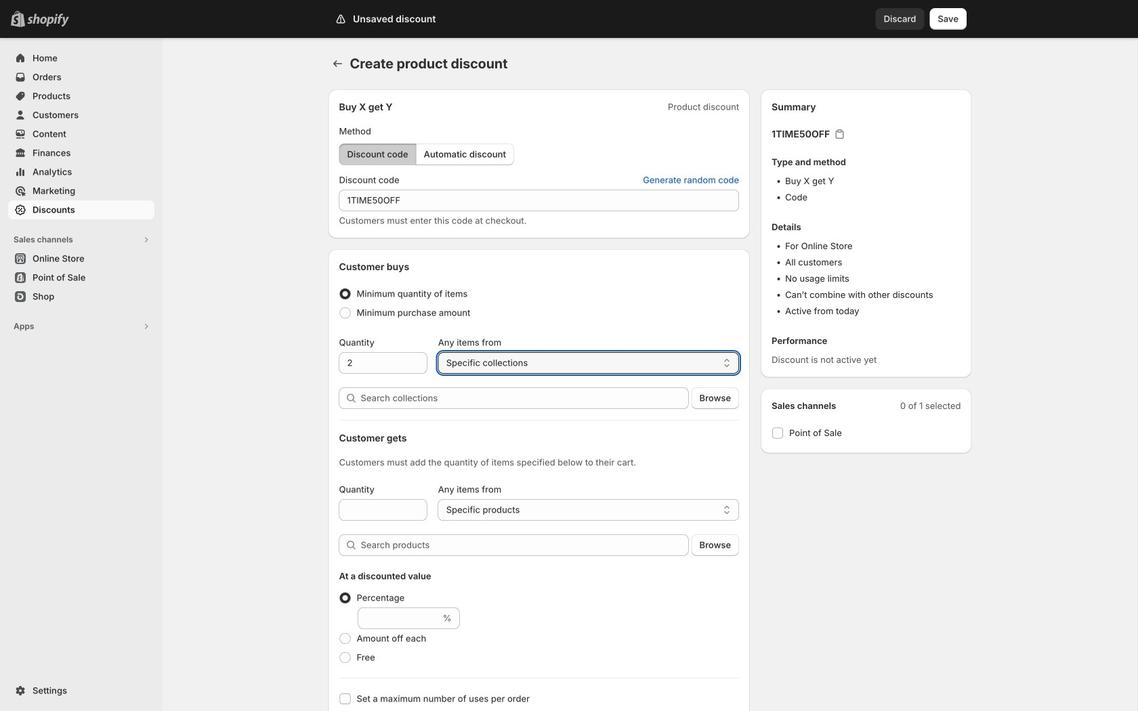 Task type: locate. For each thing, give the bounding box(es) containing it.
None text field
[[339, 190, 739, 211], [339, 352, 427, 374], [358, 608, 440, 629], [339, 190, 739, 211], [339, 352, 427, 374], [358, 608, 440, 629]]

Search collections text field
[[361, 388, 689, 409]]

None text field
[[339, 499, 427, 521]]



Task type: vqa. For each thing, say whether or not it's contained in the screenshot.
the Search collections text field
yes



Task type: describe. For each thing, give the bounding box(es) containing it.
Search products text field
[[361, 535, 689, 556]]

shopify image
[[27, 13, 69, 27]]



